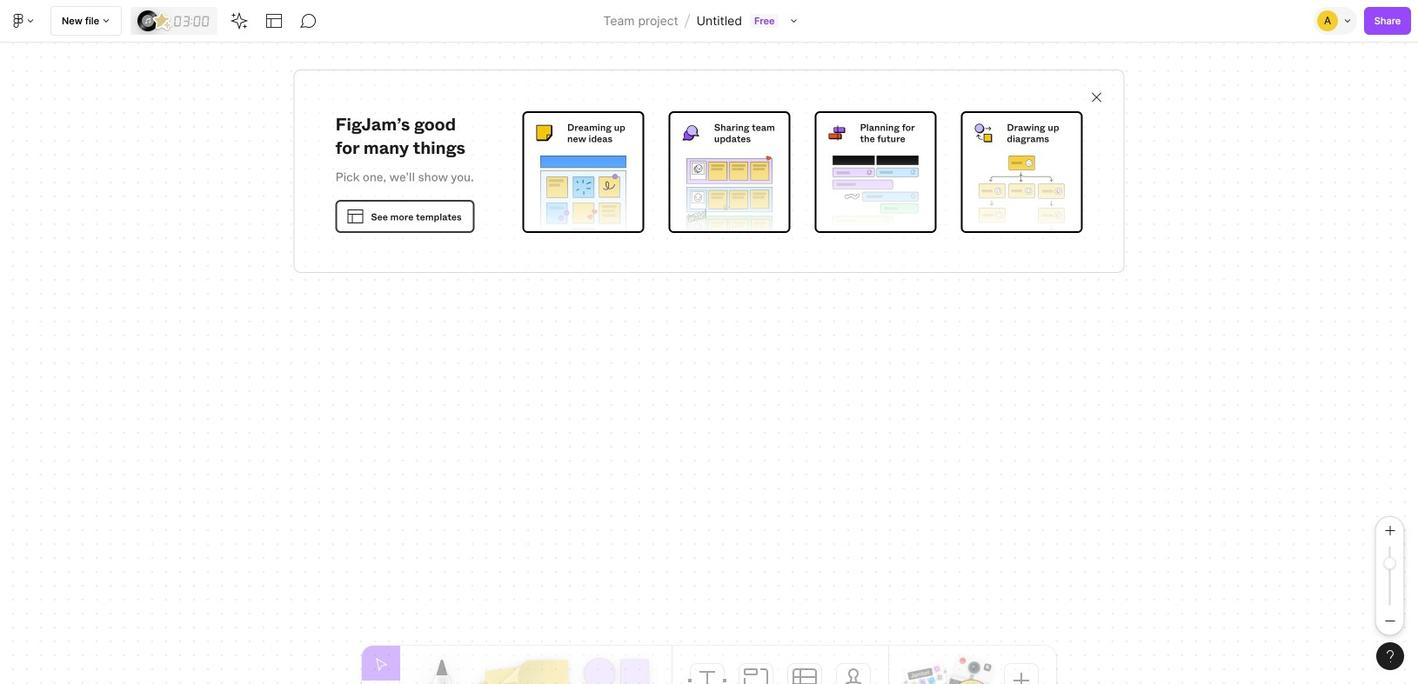 Task type: vqa. For each thing, say whether or not it's contained in the screenshot.
Marketing mix "image"
no



Task type: describe. For each thing, give the bounding box(es) containing it.
sharing team updates option
[[669, 111, 791, 236]]

planning for the future option
[[815, 111, 937, 233]]

drawing up diagrams option
[[961, 111, 1083, 236]]

view comments image
[[300, 12, 318, 30]]



Task type: locate. For each thing, give the bounding box(es) containing it.
File name text field
[[696, 10, 743, 32]]

multiplayer tools image
[[1342, 0, 1356, 42]]

dreaming up new ideas option
[[523, 111, 644, 236]]

make something use cases list box
[[523, 111, 1083, 236]]

main toolbar region
[[0, 0, 1418, 43]]



